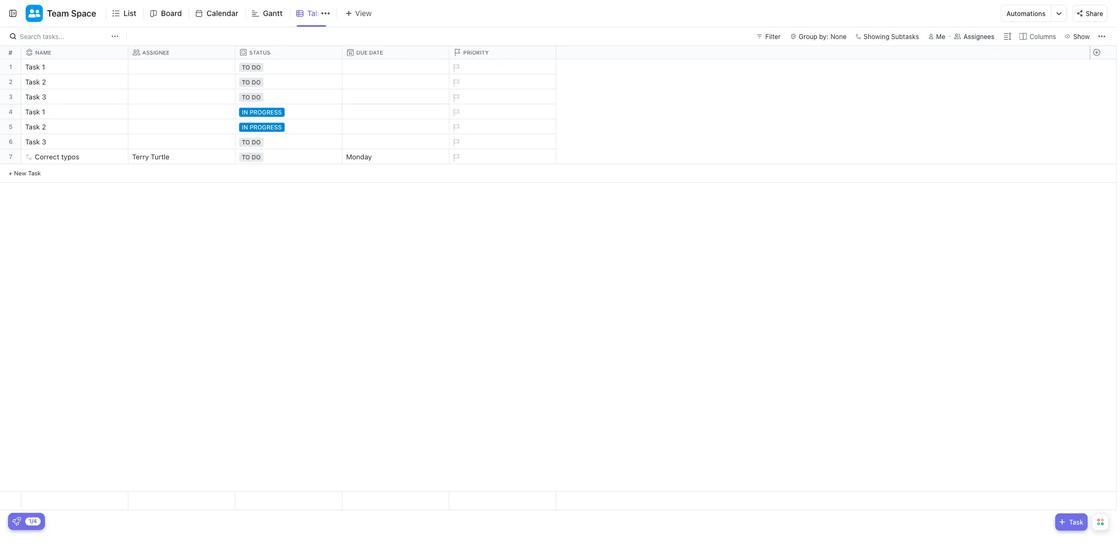 Task type: locate. For each thing, give the bounding box(es) containing it.
press space to select this row. row containing task 1
[[21, 104, 557, 121]]

2 for 1
[[9, 78, 13, 85]]

status
[[249, 49, 271, 55]]

cell
[[128, 59, 236, 74], [343, 59, 450, 74], [128, 74, 236, 89], [343, 74, 450, 89], [128, 89, 236, 104], [343, 89, 450, 104], [128, 104, 236, 119], [343, 104, 450, 119], [128, 119, 236, 134], [343, 119, 450, 134], [128, 134, 236, 149], [343, 134, 450, 149]]

row group
[[0, 59, 21, 183], [21, 59, 557, 183], [1090, 59, 1117, 183]]

task 3 down task 2
[[25, 138, 46, 146]]

2 to do from the top
[[242, 79, 261, 86]]

0 vertical spatial progress
[[250, 109, 282, 116]]

2 ‎task from the top
[[25, 78, 40, 86]]

2 set priority image from the top
[[448, 90, 464, 106]]

4 to do from the top
[[242, 139, 261, 146]]

task 2
[[25, 123, 46, 131]]

progress
[[250, 109, 282, 116], [250, 124, 282, 131]]

onboarding checklist button image
[[12, 518, 21, 526]]

in progress for task 2
[[242, 124, 282, 131]]

3 to do from the top
[[242, 94, 261, 101]]

in for task 1
[[242, 109, 248, 116]]

‎task
[[25, 63, 40, 71], [25, 78, 40, 86]]

show button
[[1062, 30, 1094, 43]]

1 vertical spatial in progress cell
[[236, 119, 343, 134]]

set priority image for 1
[[448, 105, 464, 121]]

me
[[937, 33, 946, 40]]

3 do from the top
[[252, 94, 261, 101]]

group by: none
[[799, 33, 847, 40]]

1 in progress cell from the top
[[236, 104, 343, 119]]

correct typos
[[35, 153, 79, 161]]

new
[[14, 170, 26, 177]]

5 set priority element from the top
[[448, 120, 464, 136]]

assignee column header
[[128, 46, 238, 59]]

showing subtasks
[[864, 33, 920, 40]]

onboarding checklist button element
[[12, 518, 21, 526]]

2 set priority image from the top
[[448, 105, 464, 121]]

columns button
[[1017, 30, 1062, 43]]

view
[[355, 9, 372, 18]]

5
[[9, 123, 13, 130]]

2 progress from the top
[[250, 124, 282, 131]]

share
[[1086, 10, 1104, 17]]

0 vertical spatial in
[[242, 109, 248, 116]]

3 to do cell from the top
[[236, 89, 343, 104]]

2 in progress cell from the top
[[236, 119, 343, 134]]

date
[[369, 50, 383, 56]]

5 to from the top
[[242, 154, 250, 161]]

set priority image for 3
[[448, 135, 464, 151]]

progress for task 2
[[250, 124, 282, 131]]

gantt
[[263, 9, 283, 18]]

0 vertical spatial set priority image
[[448, 75, 464, 91]]

1 for task 1
[[42, 108, 45, 116]]

by:
[[820, 33, 829, 40]]

in for task 2
[[242, 124, 248, 131]]

Search tasks... text field
[[20, 29, 109, 44]]

1 do from the top
[[252, 64, 261, 71]]

filter button
[[753, 30, 785, 43]]

0 vertical spatial in progress cell
[[236, 104, 343, 119]]

assignees button
[[950, 30, 1000, 43]]

user friends image
[[28, 8, 40, 18]]

team space
[[47, 8, 96, 18]]

terry turtle cell
[[128, 149, 236, 164]]

‎task for ‎task 2
[[25, 78, 40, 86]]

0 vertical spatial ‎task
[[25, 63, 40, 71]]

in progress cell
[[236, 104, 343, 119], [236, 119, 343, 134]]

search tasks...
[[20, 33, 64, 40]]

7
[[9, 153, 12, 160]]

1 vertical spatial set priority image
[[448, 105, 464, 121]]

team
[[47, 8, 69, 18]]

3
[[42, 93, 46, 101], [9, 93, 13, 100], [42, 138, 46, 146]]

1 in from the top
[[242, 109, 248, 116]]

4 set priority element from the top
[[448, 105, 464, 121]]

monday
[[346, 153, 372, 161]]

to do
[[242, 64, 261, 71], [242, 79, 261, 86], [242, 94, 261, 101], [242, 139, 261, 146], [242, 154, 261, 161]]

1 task 3 from the top
[[25, 93, 46, 101]]

set priority element
[[448, 60, 464, 76], [448, 75, 464, 91], [448, 90, 464, 106], [448, 105, 464, 121], [448, 120, 464, 136], [448, 135, 464, 151], [448, 150, 464, 166]]

in
[[242, 109, 248, 116], [242, 124, 248, 131]]

4 to do cell from the top
[[236, 134, 343, 149]]

1 to do cell from the top
[[236, 59, 343, 74]]

press space to select this row. row containing 6
[[0, 134, 21, 149]]

2 to do cell from the top
[[236, 74, 343, 89]]

1 set priority image from the top
[[448, 60, 464, 76]]

task 3
[[25, 93, 46, 101], [25, 138, 46, 146]]

1 ‎task from the top
[[25, 63, 40, 71]]

in progress
[[242, 109, 282, 116], [242, 124, 282, 131]]

correct
[[35, 153, 59, 161]]

1 set priority image from the top
[[448, 75, 464, 91]]

press space to select this row. row containing correct typos
[[21, 149, 557, 166]]

1 vertical spatial task 3
[[25, 138, 46, 146]]

2 down task 1 on the top left
[[42, 123, 46, 131]]

status column header
[[236, 46, 345, 59]]

automations button
[[1002, 5, 1052, 21]]

1 set priority element from the top
[[448, 60, 464, 76]]

showing subtasks button
[[852, 30, 923, 43]]

to do cell for 4th set priority image from the top of the page
[[236, 149, 343, 164]]

group
[[799, 33, 818, 40]]

4 do from the top
[[252, 139, 261, 146]]

2 in progress from the top
[[242, 124, 282, 131]]

2 down ‎task 1
[[42, 78, 46, 86]]

0 vertical spatial in progress
[[242, 109, 282, 116]]

1 vertical spatial in progress
[[242, 124, 282, 131]]

set priority image for 2
[[448, 75, 464, 91]]

3 set priority image from the top
[[448, 120, 464, 136]]

press space to select this row. row containing 3
[[0, 89, 21, 104]]

1 progress from the top
[[250, 109, 282, 116]]

1 inside 1 2 3 4 5 6 7
[[9, 63, 12, 70]]

‎task 1
[[25, 63, 45, 71]]

1
[[42, 63, 45, 71], [9, 63, 12, 70], [42, 108, 45, 116]]

columns
[[1030, 33, 1057, 40]]

2 task 3 from the top
[[25, 138, 46, 146]]

1 down name at the top of the page
[[42, 63, 45, 71]]

grid
[[0, 46, 1118, 511]]

1 up task 2
[[42, 108, 45, 116]]

‎task down ‎task 1
[[25, 78, 40, 86]]

do
[[252, 64, 261, 71], [252, 79, 261, 86], [252, 94, 261, 101], [252, 139, 261, 146], [252, 154, 261, 161]]

subtasks
[[892, 33, 920, 40]]

4 set priority image from the top
[[448, 150, 464, 166]]

1 in progress from the top
[[242, 109, 282, 116]]

list
[[124, 9, 136, 18]]

to do for to do cell corresponding to 4th set priority image from the top of the page
[[242, 154, 261, 161]]

gantt link
[[263, 0, 287, 27]]

2 left ‎task 2
[[9, 78, 13, 85]]

5 to do from the top
[[242, 154, 261, 161]]

5 to do cell from the top
[[236, 149, 343, 164]]

2 do from the top
[[252, 79, 261, 86]]

3 row group from the left
[[1090, 59, 1117, 183]]

turtle
[[151, 153, 170, 161]]

due date column header
[[343, 46, 452, 59]]

5 do from the top
[[252, 154, 261, 161]]

press space to select this row. row
[[0, 59, 21, 74], [21, 59, 557, 76], [1090, 59, 1117, 74], [0, 74, 21, 89], [21, 74, 557, 91], [1090, 74, 1117, 89], [0, 89, 21, 104], [21, 89, 557, 106], [1090, 89, 1117, 104], [0, 104, 21, 119], [21, 104, 557, 121], [1090, 104, 1117, 119], [0, 119, 21, 134], [21, 119, 557, 136], [1090, 119, 1117, 134], [0, 134, 21, 149], [21, 134, 557, 151], [1090, 134, 1117, 149], [0, 149, 21, 164], [21, 149, 557, 166], [1090, 149, 1117, 164], [21, 492, 557, 511], [1090, 492, 1117, 511]]

‎task up ‎task 2
[[25, 63, 40, 71]]

press space to select this row. row containing task 2
[[21, 119, 557, 136]]

due date
[[357, 50, 383, 56]]

task 3 down ‎task 2
[[25, 93, 46, 101]]

2 row group from the left
[[21, 59, 557, 183]]

set priority image
[[448, 60, 464, 76], [448, 90, 464, 106], [448, 120, 464, 136], [448, 150, 464, 166]]

1 vertical spatial in
[[242, 124, 248, 131]]

in progress cell for task 1
[[236, 104, 343, 119]]

me button
[[925, 30, 950, 43]]

task
[[25, 93, 40, 101], [25, 108, 40, 116], [25, 123, 40, 131], [25, 138, 40, 146], [28, 170, 41, 177], [1070, 519, 1084, 526]]

to
[[242, 64, 250, 71], [242, 79, 250, 86], [242, 94, 250, 101], [242, 139, 250, 146], [242, 154, 250, 161]]

set priority image for 1
[[448, 60, 464, 76]]

priority column header
[[450, 46, 559, 59]]

task 3 for to do cell corresponding to 3's set priority icon
[[25, 138, 46, 146]]

2 inside 1 2 3 4 5 6 7
[[9, 78, 13, 85]]

priority
[[464, 49, 489, 55]]

2 in from the top
[[242, 124, 248, 131]]

2 vertical spatial set priority image
[[448, 135, 464, 151]]

1 down #
[[9, 63, 12, 70]]

3 up 4 at the top left of page
[[9, 93, 13, 100]]

1 row group from the left
[[0, 59, 21, 183]]

team space button
[[43, 2, 96, 25]]

7 set priority element from the top
[[448, 150, 464, 166]]

2 set priority element from the top
[[448, 75, 464, 91]]

0 vertical spatial task 3
[[25, 93, 46, 101]]

3 down ‎task 2
[[42, 93, 46, 101]]

3 set priority image from the top
[[448, 135, 464, 151]]

1 to do from the top
[[242, 64, 261, 71]]

2
[[42, 78, 46, 86], [9, 78, 13, 85], [42, 123, 46, 131]]

priority button
[[450, 49, 557, 56]]

to do for to do cell corresponding to set priority icon for 2
[[242, 79, 261, 86]]

set priority image
[[448, 75, 464, 91], [448, 105, 464, 121], [448, 135, 464, 151]]

3 inside 1 2 3 4 5 6 7
[[9, 93, 13, 100]]

to do cell
[[236, 59, 343, 74], [236, 74, 343, 89], [236, 89, 343, 104], [236, 134, 343, 149], [236, 149, 343, 164]]

1 vertical spatial progress
[[250, 124, 282, 131]]

1 vertical spatial ‎task
[[25, 78, 40, 86]]

row
[[21, 46, 559, 59]]



Task type: vqa. For each thing, say whether or not it's contained in the screenshot.


Task type: describe. For each thing, give the bounding box(es) containing it.
in progress for task 1
[[242, 109, 282, 116]]

#
[[8, 49, 13, 56]]

task 1
[[25, 108, 45, 116]]

set priority element for the press space to select this row. row containing task 1
[[448, 105, 464, 121]]

terry
[[132, 153, 149, 161]]

in progress cell for task 2
[[236, 119, 343, 134]]

6
[[9, 138, 13, 145]]

none
[[831, 33, 847, 40]]

to do for to do cell for 3 set priority image
[[242, 94, 261, 101]]

1/4
[[29, 518, 37, 525]]

set priority image for 2
[[448, 120, 464, 136]]

calendar
[[207, 9, 238, 18]]

name button
[[21, 49, 128, 56]]

to do cell for 3's set priority icon
[[236, 134, 343, 149]]

set priority image for 3
[[448, 90, 464, 106]]

tasks...
[[43, 33, 64, 40]]

assignee button
[[128, 49, 236, 56]]

progress for task 1
[[250, 109, 282, 116]]

board link
[[161, 0, 186, 27]]

showing
[[864, 33, 890, 40]]

due
[[357, 50, 368, 56]]

to do cell for 1 set priority image
[[236, 59, 343, 74]]

name
[[35, 49, 51, 55]]

row group containing 1 2 3 4 5 6 7
[[0, 59, 21, 183]]

‎task for ‎task 1
[[25, 63, 40, 71]]

view button
[[337, 7, 375, 20]]

terry turtle
[[132, 153, 170, 161]]

to do for 1 set priority image to do cell
[[242, 64, 261, 71]]

to do for to do cell corresponding to 3's set priority icon
[[242, 139, 261, 146]]

press space to select this row. row containing 5
[[0, 119, 21, 134]]

assignees
[[964, 33, 995, 40]]

table
[[307, 9, 326, 18]]

set priority element for the press space to select this row. row containing correct typos
[[448, 150, 464, 166]]

monday cell
[[343, 149, 450, 164]]

to do cell for set priority icon for 2
[[236, 74, 343, 89]]

1 to from the top
[[242, 64, 250, 71]]

typos
[[61, 153, 79, 161]]

set priority element for the press space to select this row. row containing task 2
[[448, 120, 464, 136]]

3 up correct
[[42, 138, 46, 146]]

due date button
[[343, 49, 450, 56]]

dropdown menu image
[[343, 492, 449, 510]]

row containing name
[[21, 46, 559, 59]]

automations
[[1007, 10, 1046, 17]]

press space to select this row. row containing 4
[[0, 104, 21, 119]]

grid containing ‎task 1
[[0, 46, 1118, 511]]

4 to from the top
[[242, 139, 250, 146]]

table link
[[307, 0, 331, 27]]

‎task 2
[[25, 78, 46, 86]]

press space to select this row. row containing ‎task 1
[[21, 59, 557, 76]]

2 for ‎task
[[42, 78, 46, 86]]

new task
[[14, 170, 41, 177]]

row group containing ‎task 1
[[21, 59, 557, 183]]

to do cell for 3 set priority image
[[236, 89, 343, 104]]

press space to select this row. row containing 7
[[0, 149, 21, 164]]

status button
[[236, 49, 343, 56]]

3 to from the top
[[242, 94, 250, 101]]

2 for task
[[42, 123, 46, 131]]

search
[[20, 33, 41, 40]]

board
[[161, 9, 182, 18]]

press space to select this row. row containing 1
[[0, 59, 21, 74]]

6 set priority element from the top
[[448, 135, 464, 151]]

filter
[[766, 33, 781, 40]]

task 3 for to do cell for 3 set priority image
[[25, 93, 46, 101]]

2 to from the top
[[242, 79, 250, 86]]

show
[[1074, 33, 1090, 40]]

4
[[9, 108, 13, 115]]

1 for ‎task 1
[[42, 63, 45, 71]]

3 set priority element from the top
[[448, 90, 464, 106]]

press space to select this row. row containing 2
[[0, 74, 21, 89]]

name column header
[[21, 46, 131, 59]]

set priority element for the press space to select this row. row containing ‎task 1
[[448, 60, 464, 76]]

list link
[[124, 0, 141, 27]]

space
[[71, 8, 96, 18]]

set priority element for the press space to select this row. row containing ‎task 2
[[448, 75, 464, 91]]

calendar link
[[207, 0, 243, 27]]

1 2 3 4 5 6 7
[[9, 63, 13, 160]]

press space to select this row. row containing ‎task 2
[[21, 74, 557, 91]]

share button
[[1073, 5, 1108, 22]]

assignee
[[142, 49, 170, 55]]



